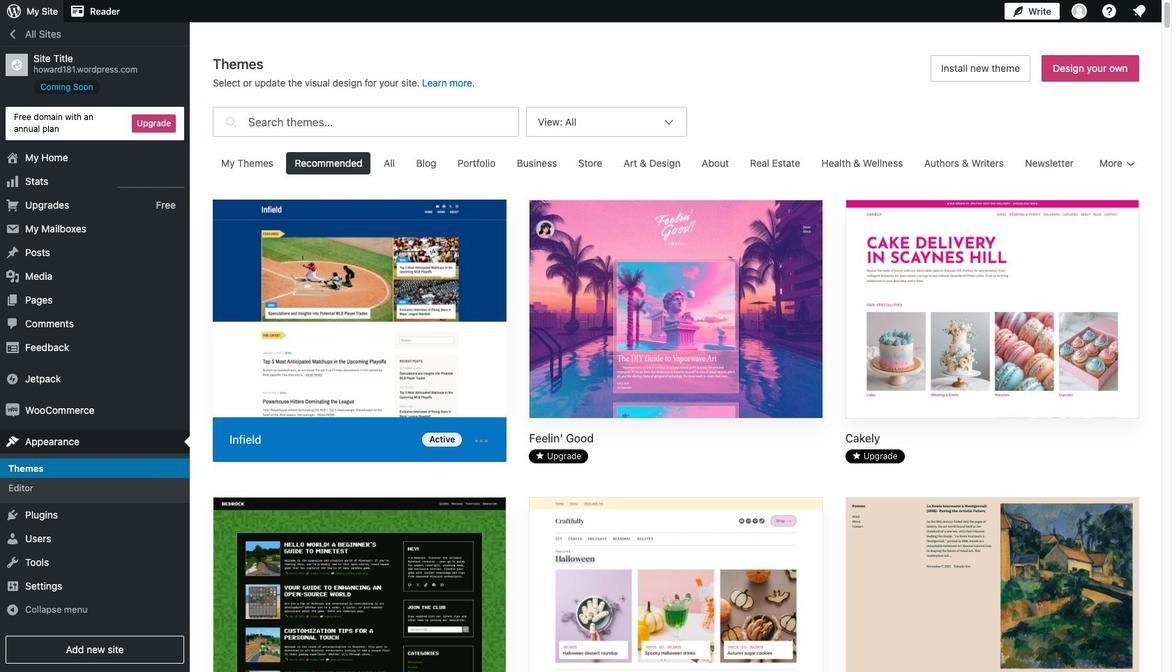 Task type: describe. For each thing, give the bounding box(es) containing it.
cakely is a business theme perfect for bakers or cake makers with a vibrant colour. image
[[847, 200, 1139, 420]]

2 img image from the top
[[6, 403, 20, 417]]

inspired by the iconic worlds of minecraft and minetest, bedrock is a blog theme that reminds the immersive experience of these games. image
[[214, 498, 506, 672]]

highest hourly views 0 image
[[118, 178, 184, 187]]

manage your notifications image
[[1132, 3, 1148, 20]]

Search search field
[[249, 108, 519, 136]]



Task type: locate. For each thing, give the bounding box(es) containing it.
1 img image from the top
[[6, 372, 20, 386]]

None search field
[[213, 103, 520, 140]]

img image
[[6, 372, 20, 386], [6, 403, 20, 417]]

help image
[[1102, 3, 1118, 20]]

my profile image
[[1072, 3, 1088, 19]]

a blog theme with a bold vaporwave aesthetic. its nostalgic atmosphere pays homage to the 80s and early 90s. image
[[530, 200, 823, 420]]

more options for theme infield image
[[474, 433, 490, 449]]

1 vertical spatial img image
[[6, 403, 20, 417]]

a passionate sports fan blog celebrating your favorite game. image
[[213, 200, 507, 420]]

open search image
[[222, 103, 240, 140]]

a cheerful wordpress blogging theme dedicated to all things homemade and delightful. image
[[530, 498, 823, 672]]

pomme is a simple portfolio theme for painters. image
[[847, 498, 1139, 672]]

0 vertical spatial img image
[[6, 372, 20, 386]]



Task type: vqa. For each thing, say whether or not it's contained in the screenshot.
text box
no



